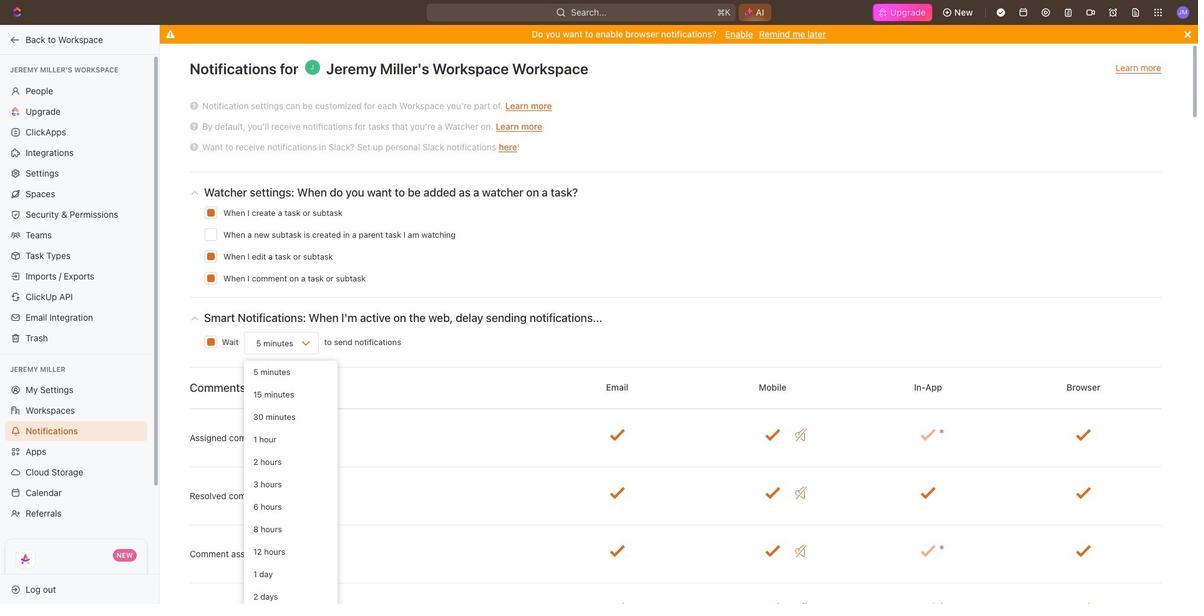 Task type: vqa. For each thing, say whether or not it's contained in the screenshot.
(0)
no



Task type: locate. For each thing, give the bounding box(es) containing it.
off image down off image
[[796, 545, 807, 557]]

0 vertical spatial off image
[[796, 429, 807, 441]]

1 vertical spatial off image
[[796, 545, 807, 557]]

off image up off image
[[796, 429, 807, 441]]

off image
[[796, 429, 807, 441], [796, 545, 807, 557]]



Task type: describe. For each thing, give the bounding box(es) containing it.
1 off image from the top
[[796, 429, 807, 441]]

2 off image from the top
[[796, 545, 807, 557]]

off image
[[796, 487, 807, 499]]



